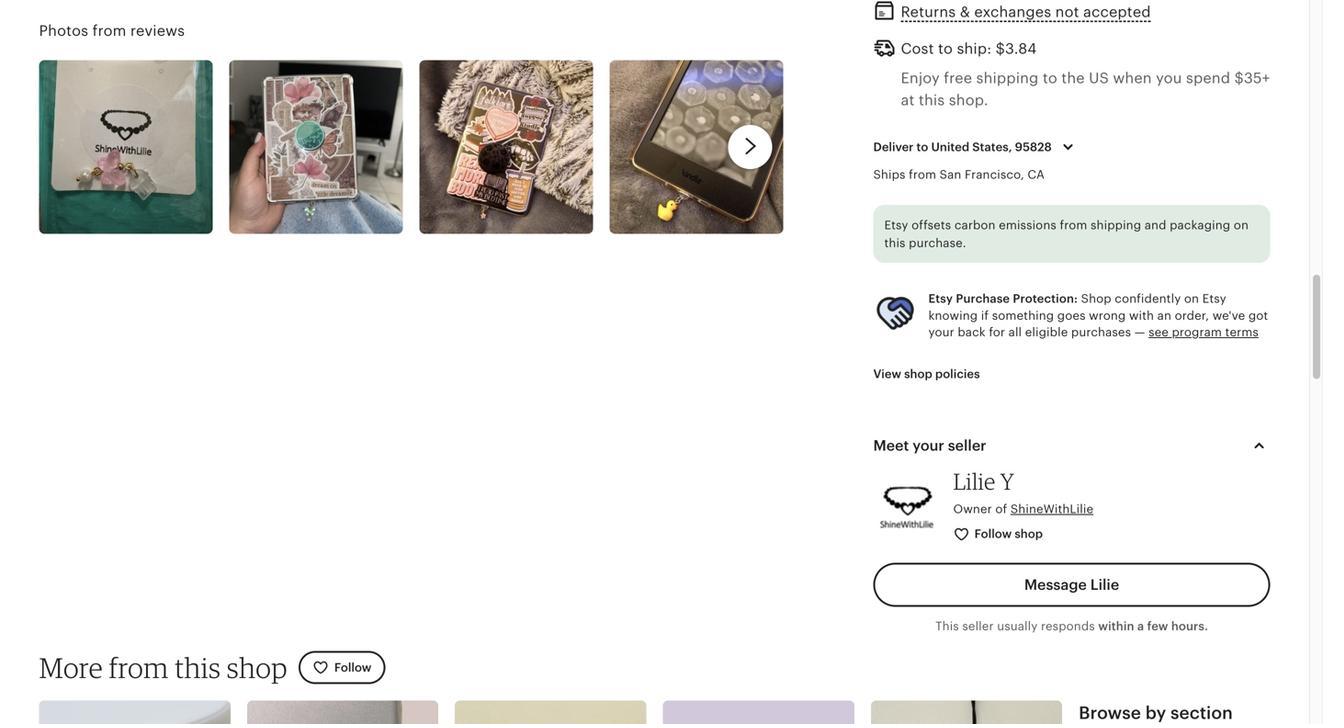 Task type: describe. For each thing, give the bounding box(es) containing it.
ships from san francisco, ca
[[874, 168, 1045, 181]]

follow for follow shop
[[975, 527, 1012, 541]]

see program terms link
[[1149, 325, 1259, 339]]

view shop policies button
[[860, 357, 994, 391]]

responds
[[1041, 619, 1095, 633]]

this inside etsy offsets carbon emissions from shipping and packaging on this purchase.
[[885, 236, 906, 250]]

section
[[1171, 703, 1233, 723]]

your inside dropdown button
[[913, 437, 945, 454]]

free
[[944, 70, 972, 86]]

seller inside dropdown button
[[948, 437, 987, 454]]

francisco,
[[965, 168, 1025, 181]]

a
[[1138, 619, 1144, 633]]

policies
[[935, 367, 980, 381]]

lilie inside lilie y owner of shinewithlilie
[[953, 468, 996, 495]]

of
[[996, 502, 1008, 516]]

us
[[1089, 70, 1109, 86]]

meet your seller
[[874, 437, 987, 454]]

ca
[[1028, 168, 1045, 181]]

all
[[1009, 325, 1022, 339]]

this seller usually responds within a few hours.
[[936, 619, 1208, 633]]

0 horizontal spatial shop
[[227, 651, 288, 685]]

something
[[992, 309, 1054, 322]]

when
[[1113, 70, 1152, 86]]

etsy for etsy purchase protection:
[[929, 292, 953, 306]]

few
[[1147, 619, 1169, 633]]

goes
[[1058, 309, 1086, 322]]

tiny heart cz phone charm, red/pink/white/green/purple cz dust plug, mobile earphone rubber jack dust plug, iphone/android/type c, cute gift image
[[39, 701, 231, 724]]

your inside shop confidently on etsy knowing if something goes wrong with an order, we've got your back for all eligible purchases —
[[929, 325, 955, 339]]

deliver
[[874, 140, 914, 154]]

$
[[996, 41, 1005, 57]]

enjoy
[[901, 70, 940, 86]]

cute pink cat claw phone charm, kawaii pink dog claw dust plug, mobile earphone rubber jack dust plug, iphone/android/type c image
[[663, 701, 855, 724]]

from for more from this shop
[[109, 651, 169, 685]]

photos
[[39, 23, 88, 39]]

lilie y owner of shinewithlilie
[[953, 468, 1094, 516]]

follow button
[[299, 651, 385, 684]]

95828
[[1015, 140, 1052, 154]]

shinewithlilie link
[[1011, 502, 1094, 516]]

browse by section
[[1079, 703, 1233, 723]]

view
[[874, 367, 902, 381]]

accepted
[[1084, 4, 1151, 20]]

protection:
[[1013, 292, 1078, 306]]

if
[[981, 309, 989, 322]]

spend
[[1186, 70, 1231, 86]]

enjoy free shipping to the us when you spend $35+ at this shop.
[[901, 70, 1270, 108]]

meet your seller button
[[857, 424, 1287, 468]]

message lilie
[[1025, 576, 1120, 593]]

photos from reviews
[[39, 23, 185, 39]]

eligible
[[1025, 325, 1068, 339]]

1 vertical spatial seller
[[963, 619, 994, 633]]

see
[[1149, 325, 1169, 339]]

purchases
[[1072, 325, 1131, 339]]

etsy for etsy offsets carbon emissions from shipping and packaging on this purchase.
[[885, 218, 909, 232]]

with
[[1129, 309, 1154, 322]]

ship:
[[957, 41, 992, 57]]

carbon
[[955, 218, 996, 232]]

shipping inside etsy offsets carbon emissions from shipping and packaging on this purchase.
[[1091, 218, 1142, 232]]

y
[[1000, 468, 1015, 495]]

hours.
[[1172, 619, 1208, 633]]

to inside enjoy free shipping to the us when you spend $35+ at this shop.
[[1043, 70, 1058, 86]]

follow shop
[[975, 527, 1043, 541]]

for
[[989, 325, 1005, 339]]

&
[[960, 4, 971, 20]]

shinewithlilie
[[1011, 502, 1094, 516]]

from for ships from san francisco, ca
[[909, 168, 937, 181]]

shop confidently on etsy knowing if something goes wrong with an order, we've got your back for all eligible purchases —
[[929, 292, 1269, 339]]

not
[[1056, 4, 1080, 20]]

more from this shop
[[39, 651, 288, 685]]

follow for follow
[[334, 661, 372, 675]]

etsy purchase protection:
[[929, 292, 1078, 306]]

offsets
[[912, 218, 951, 232]]

states,
[[973, 140, 1012, 154]]

3.84
[[1005, 41, 1037, 57]]

within
[[1099, 619, 1135, 633]]

from inside etsy offsets carbon emissions from shipping and packaging on this purchase.
[[1060, 218, 1088, 232]]

by
[[1146, 703, 1167, 723]]

purchase
[[956, 292, 1010, 306]]

to for deliver to united states, 95828
[[917, 140, 929, 154]]



Task type: locate. For each thing, give the bounding box(es) containing it.
1 vertical spatial shipping
[[1091, 218, 1142, 232]]

shop
[[1081, 292, 1112, 306]]

on
[[1234, 218, 1249, 232], [1185, 292, 1199, 306]]

view shop policies
[[874, 367, 980, 381]]

1 horizontal spatial lilie
[[1091, 576, 1120, 593]]

shop for follow
[[1015, 527, 1043, 541]]

2 horizontal spatial shop
[[1015, 527, 1043, 541]]

got
[[1249, 309, 1269, 322]]

0 horizontal spatial lilie
[[953, 468, 996, 495]]

shop left 'follow' button
[[227, 651, 288, 685]]

etsy up we've
[[1203, 292, 1227, 306]]

follow up green butterfly phone charm, cute butterfly dust plug, mobile earphone rubber jack dust plug, iphone/android/type c image
[[334, 661, 372, 675]]

from for photos from reviews
[[92, 23, 126, 39]]

on up order,
[[1185, 292, 1199, 306]]

see program terms
[[1149, 325, 1259, 339]]

and
[[1145, 218, 1167, 232]]

from right photos
[[92, 23, 126, 39]]

deliver to united states, 95828
[[874, 140, 1052, 154]]

0 vertical spatial seller
[[948, 437, 987, 454]]

knowing
[[929, 309, 978, 322]]

2 vertical spatial this
[[175, 651, 221, 685]]

ships
[[874, 168, 906, 181]]

returns & exchanges not accepted
[[901, 4, 1151, 20]]

etsy left offsets
[[885, 218, 909, 232]]

1 horizontal spatial shipping
[[1091, 218, 1142, 232]]

lilie y image
[[874, 473, 942, 542]]

you
[[1156, 70, 1182, 86]]

an
[[1158, 309, 1172, 322]]

seller right this
[[963, 619, 994, 633]]

0 vertical spatial your
[[929, 325, 955, 339]]

this inside enjoy free shipping to the us when you spend $35+ at this shop.
[[919, 92, 945, 108]]

terms
[[1226, 325, 1259, 339]]

this right at
[[919, 92, 945, 108]]

your
[[929, 325, 955, 339], [913, 437, 945, 454]]

returns & exchanges not accepted button
[[901, 0, 1151, 25]]

2 horizontal spatial etsy
[[1203, 292, 1227, 306]]

1 horizontal spatial shop
[[904, 367, 933, 381]]

shipping inside enjoy free shipping to the us when you spend $35+ at this shop.
[[977, 70, 1039, 86]]

$35+
[[1235, 70, 1270, 86]]

browse
[[1079, 703, 1141, 723]]

to left united
[[917, 140, 929, 154]]

on inside etsy offsets carbon emissions from shipping and packaging on this purchase.
[[1234, 218, 1249, 232]]

emissions
[[999, 218, 1057, 232]]

shipping left 'and'
[[1091, 218, 1142, 232]]

to left the
[[1043, 70, 1058, 86]]

0 vertical spatial shop
[[904, 367, 933, 381]]

etsy up the knowing
[[929, 292, 953, 306]]

deliver to united states, 95828 button
[[860, 128, 1093, 166]]

follow down of
[[975, 527, 1012, 541]]

1 horizontal spatial on
[[1234, 218, 1249, 232]]

purchase.
[[909, 236, 967, 250]]

0 vertical spatial shipping
[[977, 70, 1039, 86]]

your right meet
[[913, 437, 945, 454]]

united
[[931, 140, 970, 154]]

shop right view on the right bottom of the page
[[904, 367, 933, 381]]

0 vertical spatial follow
[[975, 527, 1012, 541]]

program
[[1172, 325, 1222, 339]]

shipping
[[977, 70, 1039, 86], [1091, 218, 1142, 232]]

1 vertical spatial on
[[1185, 292, 1199, 306]]

san
[[940, 168, 962, 181]]

from right emissions
[[1060, 218, 1088, 232]]

2 horizontal spatial this
[[919, 92, 945, 108]]

your down the knowing
[[929, 325, 955, 339]]

from up tiny heart cz phone charm, red/pink/white/green/purple cz dust plug, mobile earphone rubber jack dust plug, iphone/android/type c, cute gift image
[[109, 651, 169, 685]]

1 horizontal spatial to
[[938, 41, 953, 57]]

1 vertical spatial follow
[[334, 661, 372, 675]]

2 vertical spatial to
[[917, 140, 929, 154]]

this up tiny heart cz phone charm, red/pink/white/green/purple cz dust plug, mobile earphone rubber jack dust plug, iphone/android/type c, cute gift image
[[175, 651, 221, 685]]

from
[[92, 23, 126, 39], [909, 168, 937, 181], [1060, 218, 1088, 232], [109, 651, 169, 685]]

to right cost
[[938, 41, 953, 57]]

shop.
[[949, 92, 989, 108]]

reviews
[[130, 23, 185, 39]]

this left purchase.
[[885, 236, 906, 250]]

0 horizontal spatial follow
[[334, 661, 372, 675]]

back
[[958, 325, 986, 339]]

cost to ship: $ 3.84
[[901, 41, 1037, 57]]

2 horizontal spatial to
[[1043, 70, 1058, 86]]

shipping down $
[[977, 70, 1039, 86]]

meet
[[874, 437, 909, 454]]

1 horizontal spatial etsy
[[929, 292, 953, 306]]

shop for view
[[904, 367, 933, 381]]

1 horizontal spatial follow
[[975, 527, 1012, 541]]

1 vertical spatial lilie
[[1091, 576, 1120, 593]]

follow
[[975, 527, 1012, 541], [334, 661, 372, 675]]

we've
[[1213, 309, 1246, 322]]

returns
[[901, 4, 956, 20]]

at
[[901, 92, 915, 108]]

pink flower and green leaf charm, lily of the valley phone charm with pearl, flower and green leaf dust plug, earphone rubber jack dust plug image
[[455, 701, 647, 724]]

etsy inside shop confidently on etsy knowing if something goes wrong with an order, we've got your back for all eligible purchases —
[[1203, 292, 1227, 306]]

—
[[1135, 325, 1146, 339]]

confidently
[[1115, 292, 1181, 306]]

2 vertical spatial shop
[[227, 651, 288, 685]]

packaging
[[1170, 218, 1231, 232]]

etsy
[[885, 218, 909, 232], [929, 292, 953, 306], [1203, 292, 1227, 306]]

owner
[[953, 502, 992, 516]]

0 vertical spatial to
[[938, 41, 953, 57]]

etsy inside etsy offsets carbon emissions from shipping and packaging on this purchase.
[[885, 218, 909, 232]]

on right packaging
[[1234, 218, 1249, 232]]

message
[[1025, 576, 1087, 593]]

lilie up the "within"
[[1091, 576, 1120, 593]]

1 horizontal spatial this
[[885, 236, 906, 250]]

0 horizontal spatial on
[[1185, 292, 1199, 306]]

seller up owner
[[948, 437, 987, 454]]

to for cost to ship: $ 3.84
[[938, 41, 953, 57]]

0 horizontal spatial to
[[917, 140, 929, 154]]

1 vertical spatial your
[[913, 437, 945, 454]]

wrong
[[1089, 309, 1126, 322]]

exchanges
[[975, 4, 1052, 20]]

this
[[936, 619, 959, 633]]

lilie
[[953, 468, 996, 495], [1091, 576, 1120, 593]]

this
[[919, 92, 945, 108], [885, 236, 906, 250], [175, 651, 221, 685]]

follow shop button
[[940, 518, 1059, 552]]

1 vertical spatial this
[[885, 236, 906, 250]]

shop
[[904, 367, 933, 381], [1015, 527, 1043, 541], [227, 651, 288, 685]]

lilie up owner
[[953, 468, 996, 495]]

from left san on the top right of page
[[909, 168, 937, 181]]

etsy offsets carbon emissions from shipping and packaging on this purchase.
[[885, 218, 1249, 250]]

0 horizontal spatial this
[[175, 651, 221, 685]]

shop down shinewithlilie at the bottom right
[[1015, 527, 1043, 541]]

0 horizontal spatial shipping
[[977, 70, 1039, 86]]

seller
[[948, 437, 987, 454], [963, 619, 994, 633]]

order,
[[1175, 309, 1210, 322]]

1 vertical spatial shop
[[1015, 527, 1043, 541]]

lilie inside button
[[1091, 576, 1120, 593]]

usually
[[997, 619, 1038, 633]]

cost
[[901, 41, 934, 57]]

message lilie button
[[874, 563, 1271, 607]]

1 vertical spatial to
[[1043, 70, 1058, 86]]

to
[[938, 41, 953, 57], [1043, 70, 1058, 86], [917, 140, 929, 154]]

0 vertical spatial lilie
[[953, 468, 996, 495]]

0 vertical spatial this
[[919, 92, 945, 108]]

green butterfly phone charm, cute butterfly dust plug, mobile earphone rubber jack dust plug, iphone/android/type c image
[[247, 701, 439, 724]]

0 vertical spatial on
[[1234, 218, 1249, 232]]

0 horizontal spatial etsy
[[885, 218, 909, 232]]

more
[[39, 651, 103, 685]]

to inside dropdown button
[[917, 140, 929, 154]]

cute duck phone charm, kawaii yellow/purple/blue/white/pink duck dust plug, earphone rubber jack dust plug, airpods/kindle/switch charm image
[[871, 701, 1063, 724]]

on inside shop confidently on etsy knowing if something goes wrong with an order, we've got your back for all eligible purchases —
[[1185, 292, 1199, 306]]



Task type: vqa. For each thing, say whether or not it's contained in the screenshot.
(20% in the $ 9.60 $ 12.00 (20% off)
no



